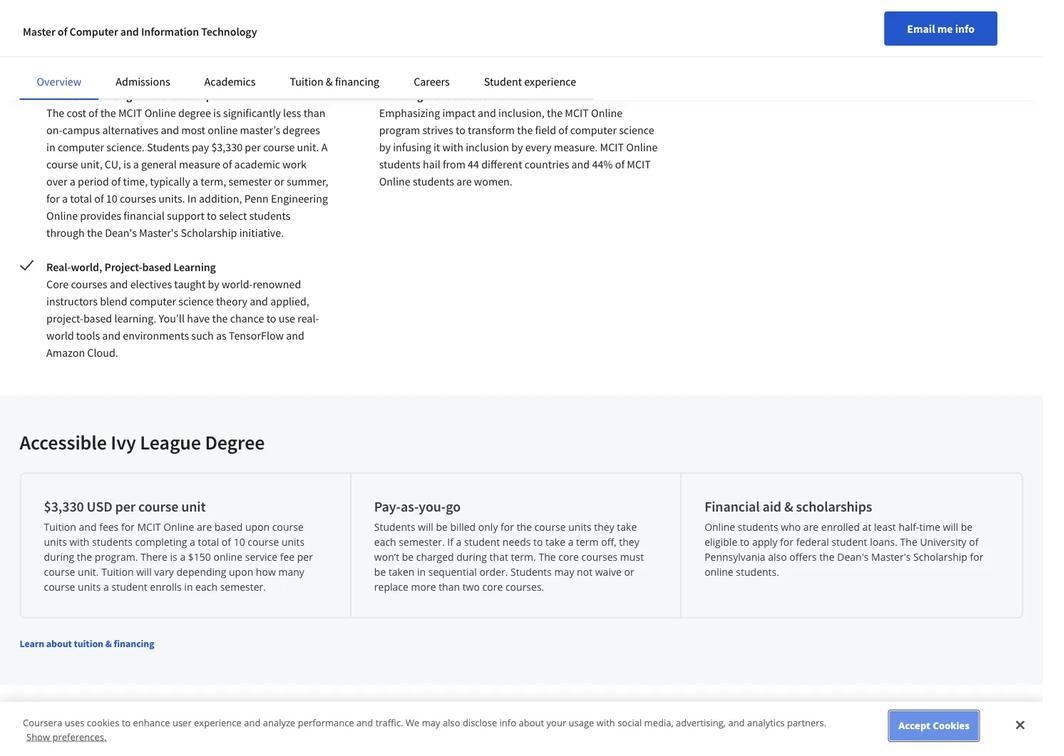 Task type: describe. For each thing, give the bounding box(es) containing it.
students inside the accessible pricing and scholarships the cost of the mcit online degree is significantly less than on-campus alternatives and most online master's degrees in computer science. students pay $3,330 per course unit. a course unit, cu, is a general measure of academic work over a period of time, typically a term, semester or summer, for a total of 10 courses units. in addition, penn engineering online provides financial support to select students through the dean's master's scholarship initiative.
[[147, 140, 190, 154]]

significantly
[[223, 106, 281, 120]]

0 vertical spatial tuition
[[290, 74, 324, 88]]

not inside pay-as-you-go students will be billed only for the course units they take each semester. if a student needs to take a term off, they won't be charged during that term. the core courses must be taken in sequential order. students may not waive or replace more than two core courses.
[[577, 565, 593, 579]]

a right "if"
[[456, 535, 462, 549]]

are inside financial aid & scholarships online students who are enrolled at least half-time will be eligible to apply for federal student loans. the university of pennsylvania also offers the dean's master's scholarship for online students.
[[804, 520, 819, 534]]

and right pricing at left top
[[134, 88, 153, 103]]

of right master
[[58, 24, 67, 39]]

1 vertical spatial tuition
[[44, 520, 76, 534]]

period
[[78, 174, 109, 188]]

a up in
[[193, 174, 198, 188]]

high-
[[425, 3, 450, 17]]

league
[[140, 430, 201, 455]]

the inside financial aid & scholarships online students who are enrolled at least half-time will be eligible to apply for federal student loans. the university of pennsylvania also offers the dean's master's scholarship for online students.
[[820, 550, 835, 564]]

science inside 'real-world, project-based learning core courses and electives taught by world-renowned instructors blend computer science theory and applied, project-based learning. you'll have the chance to use real- world tools and environments such as tensorflow and amazon cloud.'
[[179, 294, 214, 308]]

accessible pricing and scholarships the cost of the mcit online degree is significantly less than on-campus alternatives and most online master's degrees in computer science. students pay $3,330 per course unit. a course unit, cu, is a general measure of academic work over a period of time, typically a term, semester or summer, for a total of 10 courses units. in addition, penn engineering online provides financial support to select students through the dean's master's scholarship initiative.
[[46, 88, 329, 240]]

is down academics link
[[213, 106, 221, 120]]

and inside the $3,330 usd per course unit tuition and fees for mcit online are based upon course units with students completing a total of 10 course units during the program. there is a $150 online service fee per course unit. tuition will vary depending upon how many course units a student enrolls in each semester.
[[79, 520, 97, 534]]

it
[[434, 140, 440, 154]]

students down hail
[[413, 174, 455, 188]]

initiative.
[[240, 225, 284, 240]]

and up chance
[[250, 294, 268, 308]]

was
[[515, 37, 534, 51]]

overview link
[[37, 74, 82, 88]]

program
[[379, 123, 420, 137]]

learning
[[174, 260, 216, 274]]

inclusion,
[[499, 106, 545, 120]]

admissions
[[116, 74, 170, 88]]

financial aid & scholarships list item
[[682, 474, 1013, 617]]

world-
[[222, 277, 253, 291]]

diploma
[[573, 20, 612, 34]]

also inside coursera uses cookies to enhance user experience and analyze performance and traffic. we may also disclose info about your usage with social media, advertising, and analytics partners. show preferences.
[[443, 716, 461, 729]]

all backgrounds welcome emphasizing impact and inclusion, the mcit online program strives to transform the field of computer science by infusing it with inclusion by every measure. mcit online students hail from 44 different countries and 44% of mcit online students are women.
[[379, 88, 658, 188]]

we
[[406, 716, 420, 729]]

master's inside financial aid & scholarships online students who are enrolled at least half-time will be eligible to apply for federal student loans. the university of pennsylvania also offers the dean's master's scholarship for online students.
[[872, 550, 911, 564]]

all
[[379, 88, 392, 103]]

pay-
[[374, 498, 401, 516]]

of inside financial aid & scholarships online students who are enrolled at least half-time will be eligible to apply for federal student loans. the university of pennsylvania also offers the dean's master's scholarship for online students.
[[970, 535, 979, 549]]

0 horizontal spatial they
[[595, 520, 615, 534]]

1 horizontal spatial &
[[326, 74, 333, 88]]

is right cu,
[[123, 157, 131, 171]]

the down inclusion,
[[518, 123, 533, 137]]

time,
[[123, 174, 148, 188]]

scholarships
[[797, 498, 873, 516]]

backgrounds
[[394, 88, 457, 103]]

and left "analytics"
[[729, 716, 745, 729]]

online right measure.
[[627, 140, 658, 154]]

unit,
[[80, 157, 102, 171]]

per inside the accessible pricing and scholarships the cost of the mcit online degree is significantly less than on-campus alternatives and most online master's degrees in computer science. students pay $3,330 per course unit. a course unit, cu, is a general measure of academic work over a period of time, typically a term, semester or summer, for a total of 10 courses units. in addition, penn engineering online provides financial support to select students through the dean's master's scholarship initiative.
[[245, 140, 261, 154]]

with inside all backgrounds welcome emphasizing impact and inclusion, the mcit online program strives to transform the field of computer science by infusing it with inclusion by every measure. mcit online students hail from 44 different countries and 44% of mcit online students are women.
[[443, 140, 464, 154]]

by inside 'real-world, project-based learning core courses and electives taught by world-renowned instructors blend computer science theory and applied, project-based learning. you'll have the chance to use real- world tools and environments such as tensorflow and amazon cloud.'
[[208, 277, 220, 291]]

be up taken
[[402, 550, 414, 564]]

every
[[526, 140, 552, 154]]

indicate
[[379, 37, 418, 51]]

to inside all backgrounds welcome emphasizing impact and inclusion, the mcit online program strives to transform the field of computer science by infusing it with inclusion by every measure. mcit online students hail from 44 different countries and 44% of mcit online students are women.
[[456, 123, 466, 137]]

students down infusing
[[379, 157, 421, 171]]

1 horizontal spatial financing
[[335, 74, 380, 88]]

over
[[46, 174, 67, 188]]

mcit up 44%
[[601, 140, 624, 154]]

accept
[[899, 719, 931, 732]]

financial
[[124, 208, 165, 223]]

and up the transform
[[478, 106, 496, 120]]

email me info
[[908, 21, 975, 36]]

email
[[908, 21, 936, 36]]

the down pricing at left top
[[100, 106, 116, 120]]

2 vertical spatial tuition
[[101, 565, 134, 579]]

of down cu,
[[111, 174, 121, 188]]

you'll inside 'real-world, project-based learning core courses and electives taught by world-renowned instructors blend computer science theory and applied, project-based learning. you'll have the chance to use real- world tools and environments such as tensorflow and amazon cloud.'
[[159, 311, 185, 325]]

engineering
[[271, 191, 328, 205]]

analytics
[[748, 716, 785, 729]]

if
[[448, 535, 454, 549]]

of right field
[[559, 123, 568, 137]]

graduate
[[400, 20, 443, 34]]

accessible ivy league degree
[[20, 430, 265, 455]]

enhance
[[133, 716, 170, 729]]

a right over
[[70, 174, 76, 188]]

$3,330 inside the $3,330 usd per course unit tuition and fees for mcit online are based upon course units with students completing a total of 10 course units during the program. there is a $150 online service fee per course unit. tuition will vary depending upon how many course units a student enrolls in each semester.
[[44, 498, 84, 516]]

does
[[615, 20, 638, 34]]

general
[[141, 157, 177, 171]]

semester. inside the $3,330 usd per course unit tuition and fees for mcit online are based upon course units with students completing a total of 10 course units during the program. there is a $150 online service fee per course unit. tuition will vary depending upon how many course units a student enrolls in each semester.
[[220, 580, 266, 594]]

1 horizontal spatial same
[[486, 20, 512, 34]]

cookies
[[87, 716, 119, 729]]

real-
[[46, 260, 71, 274]]

theory
[[216, 294, 248, 308]]

campus for of
[[62, 123, 100, 137]]

2 horizontal spatial students
[[511, 565, 552, 579]]

semester
[[229, 174, 272, 188]]

on- for as
[[552, 3, 568, 17]]

me
[[938, 21, 954, 36]]

during inside pay-as-you-go students will be billed only for the course units they take each semester. if a student needs to take a term off, they won't be charged during that term. the core courses must be taken in sequential order. students may not waive or replace more than two core courses.
[[457, 550, 487, 564]]

there
[[141, 550, 168, 564]]

computer
[[70, 24, 118, 39]]

10 inside the $3,330 usd per course unit tuition and fees for mcit online are based upon course units with students completing a total of 10 course units during the program. there is a $150 online service fee per course unit. tuition will vary depending upon how many course units a student enrolls in each semester.
[[234, 535, 245, 549]]

half-
[[899, 520, 920, 534]]

dean's inside the accessible pricing and scholarships the cost of the mcit online degree is significantly less than on-campus alternatives and most online master's degrees in computer science. students pay $3,330 per course unit. a course unit, cu, is a general measure of academic work over a period of time, typically a term, semester or summer, for a total of 10 courses units. in addition, penn engineering online provides financial support to select students through the dean's master's scholarship initiative.
[[105, 225, 137, 240]]

2 horizontal spatial by
[[512, 140, 523, 154]]

0 horizontal spatial per
[[115, 498, 136, 516]]

for inside the $3,330 usd per course unit tuition and fees for mcit online are based upon course units with students completing a total of 10 course units during the program. there is a $150 online service fee per course unit. tuition will vary depending upon how many course units a student enrolls in each semester.
[[121, 520, 135, 534]]

to inside 'real-world, project-based learning core courses and electives taught by world-renowned instructors blend computer science theory and applied, project-based learning. you'll have the chance to use real- world tools and environments such as tensorflow and amazon cloud.'
[[267, 311, 276, 325]]

be inside financial aid & scholarships online students who are enrolled at least half-time will be eligible to apply for federal student loans. the university of pennsylvania also offers the dean's master's scholarship for online students.
[[962, 520, 973, 534]]

will inside financial aid & scholarships online students who are enrolled at least half-time will be eligible to apply for federal student loans. the university of pennsylvania also offers the dean's master's scholarship for online students.
[[944, 520, 959, 534]]

is inside the $3,330 usd per course unit tuition and fees for mcit online are based upon course units with students completing a total of 10 course units during the program. there is a $150 online service fee per course unit. tuition will vary depending upon how many course units a student enrolls in each semester.
[[170, 550, 178, 564]]

women.
[[474, 174, 513, 188]]

as inside 'real-world, project-based learning core courses and electives taught by world-renowned instructors blend computer science theory and applied, project-based learning. you'll have the chance to use real- world tools and environments such as tensorflow and amazon cloud.'
[[216, 328, 227, 342]]

or inside the accessible pricing and scholarships the cost of the mcit online degree is significantly less than on-campus alternatives and most online master's degrees in computer science. students pay $3,330 per course unit. a course unit, cu, is a general measure of academic work over a period of time, typically a term, semester or summer, for a total of 10 courses units. in addition, penn engineering online provides financial support to select students through the dean's master's scholarship initiative.
[[274, 174, 285, 188]]

you'll inside the coursework is 100 percent online. you'll benefit from the same high-quality instruction as on-campus students and graduate with the same degree. the diploma does not indicate whether the degree was earned online or on- campus.
[[561, 0, 587, 0]]

amazon
[[46, 345, 85, 360]]

online inside the $3,330 usd per course unit tuition and fees for mcit online are based upon course units with students completing a total of 10 course units during the program. there is a $150 online service fee per course unit. tuition will vary depending upon how many course units a student enrolls in each semester.
[[164, 520, 194, 534]]

to inside pay-as-you-go students will be billed only for the course units they take each semester. if a student needs to take a term off, they won't be charged during that term. the core courses must be taken in sequential order. students may not waive or replace more than two core courses.
[[534, 535, 543, 549]]

courses inside pay-as-you-go students will be billed only for the course units they take each semester. if a student needs to take a term off, they won't be charged during that term. the core courses must be taken in sequential order. students may not waive or replace more than two core courses.
[[582, 550, 618, 564]]

strives
[[423, 123, 454, 137]]

than inside pay-as-you-go students will be billed only for the course units they take each semester. if a student needs to take a term off, they won't be charged during that term. the core courses must be taken in sequential order. students may not waive or replace more than two core courses.
[[439, 580, 460, 594]]

total inside the $3,330 usd per course unit tuition and fees for mcit online are based upon course units with students completing a total of 10 course units during the program. there is a $150 online service fee per course unit. tuition will vary depending upon how many course units a student enrolls in each semester.
[[198, 535, 219, 549]]

you-
[[419, 498, 446, 516]]

the coursework is 100 percent online. you'll benefit from the same high-quality instruction as on-campus students and graduate with the same degree. the diploma does not indicate whether the degree was earned online or on- campus.
[[379, 0, 656, 68]]

1 vertical spatial take
[[546, 535, 566, 549]]

penn
[[245, 191, 269, 205]]

world
[[46, 328, 74, 342]]

than inside the accessible pricing and scholarships the cost of the mcit online degree is significantly less than on-campus alternatives and most online master's degrees in computer science. students pay $3,330 per course unit. a course unit, cu, is a general measure of academic work over a period of time, typically a term, semester or summer, for a total of 10 courses units. in addition, penn engineering online provides financial support to select students through the dean's master's scholarship initiative.
[[304, 106, 326, 120]]

of up term,
[[223, 157, 232, 171]]

the left coursework at the left of the page
[[379, 0, 397, 0]]

$3,330 inside the accessible pricing and scholarships the cost of the mcit online degree is significantly less than on-campus alternatives and most online master's degrees in computer science. students pay $3,330 per course unit. a course unit, cu, is a general measure of academic work over a period of time, typically a term, semester or summer, for a total of 10 courses units. in addition, penn engineering online provides financial support to select students through the dean's master's scholarship initiative.
[[211, 140, 243, 154]]

computer inside all backgrounds welcome emphasizing impact and inclusion, the mcit online program strives to transform the field of computer science by infusing it with inclusion by every measure. mcit online students hail from 44 different countries and 44% of mcit online students are women.
[[571, 123, 617, 137]]

0 horizontal spatial same
[[397, 3, 423, 17]]

on- for than
[[46, 123, 62, 137]]

must
[[621, 550, 644, 564]]

and left analyze
[[244, 716, 261, 729]]

technology
[[201, 24, 257, 39]]

with inside the coursework is 100 percent online. you'll benefit from the same high-quality instruction as on-campus students and graduate with the same degree. the diploma does not indicate whether the degree was earned online or on- campus.
[[445, 20, 466, 34]]

transform
[[468, 123, 515, 137]]

0 vertical spatial upon
[[245, 520, 270, 534]]

of right 44%
[[616, 157, 625, 171]]

online inside the accessible pricing and scholarships the cost of the mcit online degree is significantly less than on-campus alternatives and most online master's degrees in computer science. students pay $3,330 per course unit. a course unit, cu, is a general measure of academic work over a period of time, typically a term, semester or summer, for a total of 10 courses units. in addition, penn engineering online provides financial support to select students through the dean's master's scholarship initiative.
[[208, 123, 238, 137]]

the up the indicate
[[379, 3, 395, 17]]

of right cost
[[89, 106, 98, 120]]

usd
[[87, 498, 112, 516]]

a up $150
[[190, 535, 195, 549]]

degree inside the coursework is 100 percent online. you'll benefit from the same high-quality instruction as on-campus students and graduate with the same degree. the diploma does not indicate whether the degree was earned online or on- campus.
[[480, 37, 513, 51]]

pay-as-you-go students will be billed only for the course units they take each semester. if a student needs to take a term off, they won't be charged during that term. the core courses must be taken in sequential order. students may not waive or replace more than two core courses.
[[374, 498, 644, 594]]

academics link
[[204, 74, 256, 88]]

or inside pay-as-you-go students will be billed only for the course units they take each semester. if a student needs to take a term off, they won't be charged during that term. the core courses must be taken in sequential order. students may not waive or replace more than two core courses.
[[625, 565, 635, 579]]

each inside pay-as-you-go students will be billed only for the course units they take each semester. if a student needs to take a term off, they won't be charged during that term. the core courses must be taken in sequential order. students may not waive or replace more than two core courses.
[[374, 535, 397, 549]]

traffic.
[[376, 716, 404, 729]]

admissions link
[[116, 74, 170, 88]]

more
[[411, 580, 436, 594]]

benefit
[[589, 0, 623, 0]]

online down scholarships
[[145, 106, 176, 120]]

campus for you'll
[[568, 3, 606, 17]]

in inside pay-as-you-go students will be billed only for the course units they take each semester. if a student needs to take a term off, they won't be charged during that term. the core courses must be taken in sequential order. students may not waive or replace more than two core courses.
[[417, 565, 426, 579]]

taught
[[174, 277, 206, 291]]

the down provides
[[87, 225, 103, 240]]

to inside the accessible pricing and scholarships the cost of the mcit online degree is significantly less than on-campus alternatives and most online master's degrees in computer science. students pay $3,330 per course unit. a course unit, cu, is a general measure of academic work over a period of time, typically a term, semester or summer, for a total of 10 courses units. in addition, penn engineering online provides financial support to select students through the dean's master's scholarship initiative.
[[207, 208, 217, 223]]

a down over
[[62, 191, 68, 205]]

in inside the accessible pricing and scholarships the cost of the mcit online degree is significantly less than on-campus alternatives and most online master's degrees in computer science. students pay $3,330 per course unit. a course unit, cu, is a general measure of academic work over a period of time, typically a term, semester or summer, for a total of 10 courses units. in addition, penn engineering online provides financial support to select students through the dean's master's scholarship initiative.
[[46, 140, 55, 154]]

online down infusing
[[379, 174, 411, 188]]

the inside the accessible pricing and scholarships the cost of the mcit online degree is significantly less than on-campus alternatives and most online master's degrees in computer science. students pay $3,330 per course unit. a course unit, cu, is a general measure of academic work over a period of time, typically a term, semester or summer, for a total of 10 courses units. in addition, penn engineering online provides financial support to select students through the dean's master's scholarship initiative.
[[46, 106, 64, 120]]

privacy alert dialog
[[0, 702, 1044, 752]]

units.
[[159, 191, 185, 205]]

pay-as-you-go list item
[[352, 474, 682, 617]]

the inside financial aid & scholarships online students who are enrolled at least half-time will be eligible to apply for federal student loans. the university of pennsylvania also offers the dean's master's scholarship for online students.
[[901, 535, 918, 549]]

billed
[[451, 520, 476, 534]]

0 horizontal spatial financing
[[114, 637, 155, 650]]

students inside the accessible pricing and scholarships the cost of the mcit online degree is significantly less than on-campus alternatives and most online master's degrees in computer science. students pay $3,330 per course unit. a course unit, cu, is a general measure of academic work over a period of time, typically a term, semester or summer, for a total of 10 courses units. in addition, penn engineering online provides financial support to select students through the dean's master's scholarship initiative.
[[249, 208, 291, 223]]

0 horizontal spatial core
[[483, 580, 503, 594]]

tensorflow
[[229, 328, 284, 342]]

are inside all backgrounds welcome emphasizing impact and inclusion, the mcit online program strives to transform the field of computer science by infusing it with inclusion by every measure. mcit online students hail from 44 different countries and 44% of mcit online students are women.
[[457, 174, 472, 188]]

student inside financial aid & scholarships online students who are enrolled at least half-time will be eligible to apply for federal student loans. the university of pennsylvania also offers the dean's master's scholarship for online students.
[[832, 535, 868, 549]]

and down use
[[286, 328, 305, 342]]

1 horizontal spatial experience
[[525, 74, 577, 88]]

from inside all backgrounds welcome emphasizing impact and inclusion, the mcit online program strives to transform the field of computer science by infusing it with inclusion by every measure. mcit online students hail from 44 different countries and 44% of mcit online students are women.
[[443, 157, 466, 171]]

mcit inside the $3,330 usd per course unit tuition and fees for mcit online are based upon course units with students completing a total of 10 course units during the program. there is a $150 online service fee per course unit. tuition will vary depending upon how many course units a student enrolls in each semester.
[[137, 520, 161, 534]]

total inside the accessible pricing and scholarships the cost of the mcit online degree is significantly less than on-campus alternatives and most online master's degrees in computer science. students pay $3,330 per course unit. a course unit, cu, is a general measure of academic work over a period of time, typically a term, semester or summer, for a total of 10 courses units. in addition, penn engineering online provides financial support to select students through the dean's master's scholarship initiative.
[[70, 191, 92, 205]]

0 horizontal spatial based
[[83, 311, 112, 325]]

$150
[[188, 550, 211, 564]]

infusing
[[393, 140, 431, 154]]

needs
[[503, 535, 531, 549]]

two
[[463, 580, 480, 594]]

depending
[[177, 565, 226, 579]]

field
[[536, 123, 557, 137]]

will inside the $3,330 usd per course unit tuition and fees for mcit online are based upon course units with students completing a total of 10 course units during the program. there is a $150 online service fee per course unit. tuition will vary depending upon how many course units a student enrolls in each semester.
[[136, 565, 152, 579]]

impact
[[443, 106, 476, 120]]

with inside coursera uses cookies to enhance user experience and analyze performance and traffic. we may also disclose info about your usage with social media, advertising, and analytics partners. show preferences.
[[597, 716, 616, 729]]

performance
[[298, 716, 354, 729]]

0 vertical spatial take
[[617, 520, 637, 534]]

& inside financial aid & scholarships online students who are enrolled at least half-time will be eligible to apply for federal student loans. the university of pennsylvania also offers the dean's master's scholarship for online students.
[[785, 498, 794, 516]]

0 horizontal spatial about
[[46, 637, 72, 650]]

careers link
[[414, 74, 450, 88]]

are inside the $3,330 usd per course unit tuition and fees for mcit online are based upon course units with students completing a total of 10 course units during the program. there is a $150 online service fee per course unit. tuition will vary depending upon how many course units a student enrolls in each semester.
[[197, 520, 212, 534]]

the down quality
[[468, 20, 484, 34]]

in
[[188, 191, 197, 205]]

mcit up measure.
[[565, 106, 589, 120]]

accessible for accessible pricing and scholarships the cost of the mcit online degree is significantly less than on-campus alternatives and most online master's degrees in computer science. students pay $3,330 per course unit. a course unit, cu, is a general measure of academic work over a period of time, typically a term, semester or summer, for a total of 10 courses units. in addition, penn engineering online provides financial support to select students through the dean's master's scholarship initiative.
[[46, 88, 96, 103]]

a left $150
[[180, 550, 186, 564]]

many
[[279, 565, 305, 579]]

be down won't
[[374, 565, 386, 579]]

be up "if"
[[436, 520, 448, 534]]

student inside pay-as-you-go students will be billed only for the course units they take each semester. if a student needs to take a term off, they won't be charged during that term. the core courses must be taken in sequential order. students may not waive or replace more than two core courses.
[[465, 535, 500, 549]]

and right computer
[[120, 24, 139, 39]]

support
[[167, 208, 205, 223]]

mcit right 44%
[[627, 157, 651, 171]]

a left term
[[568, 535, 574, 549]]

and down measure.
[[572, 157, 590, 171]]

real-
[[298, 311, 319, 325]]

1 horizontal spatial core
[[559, 550, 579, 564]]

instruction
[[485, 3, 537, 17]]

enrolls
[[150, 580, 182, 594]]

online inside the coursework is 100 percent online. you'll benefit from the same high-quality instruction as on-campus students and graduate with the same degree. the diploma does not indicate whether the degree was earned online or on- campus.
[[572, 37, 602, 51]]

a up time,
[[133, 157, 139, 171]]



Task type: vqa. For each thing, say whether or not it's contained in the screenshot.
the bottom computer
yes



Task type: locate. For each thing, give the bounding box(es) containing it.
financial
[[705, 498, 760, 516]]

summer,
[[287, 174, 329, 188]]

learn about tuition & financing link
[[20, 637, 155, 650]]

from left 44
[[443, 157, 466, 171]]

or down diploma
[[604, 37, 614, 51]]

blend
[[100, 294, 127, 308]]

dean's
[[105, 225, 137, 240], [838, 550, 869, 564]]

the down theory at the left top of the page
[[212, 311, 228, 325]]

degree inside the accessible pricing and scholarships the cost of the mcit online degree is significantly less than on-campus alternatives and most online master's degrees in computer science. students pay $3,330 per course unit. a course unit, cu, is a general measure of academic work over a period of time, typically a term, semester or summer, for a total of 10 courses units. in addition, penn engineering online provides financial support to select students through the dean's master's scholarship initiative.
[[178, 106, 211, 120]]

1 horizontal spatial per
[[245, 140, 261, 154]]

degree
[[480, 37, 513, 51], [178, 106, 211, 120]]

0 vertical spatial science
[[619, 123, 655, 137]]

in up over
[[46, 140, 55, 154]]

2 horizontal spatial or
[[625, 565, 635, 579]]

0 horizontal spatial or
[[274, 174, 285, 188]]

each inside the $3,330 usd per course unit tuition and fees for mcit online are based upon course units with students completing a total of 10 course units during the program. there is a $150 online service fee per course unit. tuition will vary depending upon how many course units a student enrolls in each semester.
[[196, 580, 218, 594]]

info right disclose
[[500, 716, 517, 729]]

0 horizontal spatial computer
[[58, 140, 104, 154]]

1 vertical spatial $3,330
[[44, 498, 84, 516]]

per up academic
[[245, 140, 261, 154]]

1 during from the left
[[44, 550, 74, 564]]

the left program.
[[77, 550, 92, 564]]

accessible left ivy on the bottom of the page
[[20, 430, 107, 455]]

0 vertical spatial as
[[539, 3, 550, 17]]

1 horizontal spatial campus
[[568, 3, 606, 17]]

1 vertical spatial campus
[[62, 123, 100, 137]]

online up pay
[[208, 123, 238, 137]]

accessible up cost
[[46, 88, 96, 103]]

1 vertical spatial on-
[[616, 37, 632, 51]]

with down quality
[[445, 20, 466, 34]]

1 horizontal spatial on-
[[552, 3, 568, 17]]

0 horizontal spatial not
[[577, 565, 593, 579]]

1 vertical spatial or
[[274, 174, 285, 188]]

master's inside the accessible pricing and scholarships the cost of the mcit online degree is significantly less than on-campus alternatives and most online master's degrees in computer science. students pay $3,330 per course unit. a course unit, cu, is a general measure of academic work over a period of time, typically a term, semester or summer, for a total of 10 courses units. in addition, penn engineering online provides financial support to select students through the dean's master's scholarship initiative.
[[139, 225, 179, 240]]

0 vertical spatial in
[[46, 140, 55, 154]]

student inside the $3,330 usd per course unit tuition and fees for mcit online are based upon course units with students completing a total of 10 course units during the program. there is a $150 online service fee per course unit. tuition will vary depending upon how many course units a student enrolls in each semester.
[[112, 580, 147, 594]]

also inside financial aid & scholarships online students who are enrolled at least half-time will be eligible to apply for federal student loans. the university of pennsylvania also offers the dean's master's scholarship for online students.
[[769, 550, 788, 564]]

0 vertical spatial you'll
[[561, 0, 587, 0]]

students up courses.
[[511, 565, 552, 579]]

about
[[46, 637, 72, 650], [519, 716, 545, 729]]

2 horizontal spatial computer
[[571, 123, 617, 137]]

scholarship inside the accessible pricing and scholarships the cost of the mcit online degree is significantly less than on-campus alternatives and most online master's degrees in computer science. students pay $3,330 per course unit. a course unit, cu, is a general measure of academic work over a period of time, typically a term, semester or summer, for a total of 10 courses units. in addition, penn engineering online provides financial support to select students through the dean's master's scholarship initiative.
[[181, 225, 237, 240]]

on- down the does
[[616, 37, 632, 51]]

experience right "user"
[[194, 716, 242, 729]]

1 horizontal spatial by
[[379, 140, 391, 154]]

campus inside the accessible pricing and scholarships the cost of the mcit online degree is significantly less than on-campus alternatives and most online master's degrees in computer science. students pay $3,330 per course unit. a course unit, cu, is a general measure of academic work over a period of time, typically a term, semester or summer, for a total of 10 courses units. in addition, penn engineering online provides financial support to select students through the dean's master's scholarship initiative.
[[62, 123, 100, 137]]

1 vertical spatial upon
[[229, 565, 253, 579]]

mcit up completing
[[137, 520, 161, 534]]

the
[[379, 0, 397, 0], [552, 20, 570, 34], [46, 106, 64, 120], [901, 535, 918, 549], [539, 550, 556, 564]]

1 vertical spatial in
[[417, 565, 426, 579]]

welcome
[[460, 88, 504, 103]]

of up depending
[[222, 535, 231, 549]]

you'll
[[561, 0, 587, 0], [159, 311, 185, 325]]

2 horizontal spatial per
[[297, 550, 313, 564]]

students.
[[737, 565, 780, 579]]

0 vertical spatial than
[[304, 106, 326, 120]]

1 horizontal spatial $3,330
[[211, 140, 243, 154]]

is
[[458, 0, 465, 0], [213, 106, 221, 120], [123, 157, 131, 171], [170, 550, 178, 564]]

only
[[479, 520, 498, 534]]

1 vertical spatial semester.
[[220, 580, 266, 594]]

info inside coursera uses cookies to enhance user experience and analyze performance and traffic. we may also disclose info about your usage with social media, advertising, and analytics partners. show preferences.
[[500, 716, 517, 729]]

2 vertical spatial or
[[625, 565, 635, 579]]

on- inside the accessible pricing and scholarships the cost of the mcit online degree is significantly less than on-campus alternatives and most online master's degrees in computer science. students pay $3,330 per course unit. a course unit, cu, is a general measure of academic work over a period of time, typically a term, semester or summer, for a total of 10 courses units. in addition, penn engineering online provides financial support to select students through the dean's master's scholarship initiative.
[[46, 123, 62, 137]]

the right whether
[[462, 37, 478, 51]]

the down federal
[[820, 550, 835, 564]]

1 horizontal spatial total
[[198, 535, 219, 549]]

$3,330 right pay
[[211, 140, 243, 154]]

students inside financial aid & scholarships online students who are enrolled at least half-time will be eligible to apply for federal student loans. the university of pennsylvania also offers the dean's master's scholarship for online students.
[[738, 520, 779, 534]]

courses down time,
[[120, 191, 156, 205]]

or down must
[[625, 565, 635, 579]]

0 vertical spatial not
[[640, 20, 656, 34]]

the up earned
[[552, 20, 570, 34]]

most
[[181, 123, 206, 137]]

list containing $3,330 usd per course unit
[[20, 472, 1024, 619]]

0 vertical spatial students
[[147, 140, 190, 154]]

by left world-
[[208, 277, 220, 291]]

0 vertical spatial based
[[142, 260, 171, 274]]

accessible inside the accessible pricing and scholarships the cost of the mcit online degree is significantly less than on-campus alternatives and most online master's degrees in computer science. students pay $3,330 per course unit. a course unit, cu, is a general measure of academic work over a period of time, typically a term, semester or summer, for a total of 10 courses units. in addition, penn engineering online provides financial support to select students through the dean's master's scholarship initiative.
[[46, 88, 96, 103]]

replace
[[374, 580, 409, 594]]

use
[[279, 311, 295, 325]]

scholarship down the support
[[181, 225, 237, 240]]

$3,330 usd per course unit list item
[[21, 474, 352, 617]]

during
[[44, 550, 74, 564], [457, 550, 487, 564]]

campus.
[[379, 54, 420, 68]]

info right me at the right
[[956, 21, 975, 36]]

0 horizontal spatial take
[[546, 535, 566, 549]]

2 vertical spatial in
[[184, 580, 193, 594]]

cloud.
[[87, 345, 118, 360]]

1 vertical spatial students
[[374, 520, 416, 534]]

experience inside coursera uses cookies to enhance user experience and analyze performance and traffic. we may also disclose info about your usage with social media, advertising, and analytics partners. show preferences.
[[194, 716, 242, 729]]

a
[[133, 157, 139, 171], [70, 174, 76, 188], [193, 174, 198, 188], [62, 191, 68, 205], [190, 535, 195, 549], [456, 535, 462, 549], [568, 535, 574, 549], [180, 550, 186, 564], [104, 580, 109, 594]]

to down impact
[[456, 123, 466, 137]]

the inside pay-as-you-go students will be billed only for the course units they take each semester. if a student needs to take a term off, they won't be charged during that term. the core courses must be taken in sequential order. students may not waive or replace more than two core courses.
[[539, 550, 556, 564]]

environments
[[123, 328, 189, 342]]

the inside the $3,330 usd per course unit tuition and fees for mcit online are based upon course units with students completing a total of 10 course units during the program. there is a $150 online service fee per course unit. tuition will vary depending upon how many course units a student enrolls in each semester.
[[77, 550, 92, 564]]

1 vertical spatial about
[[519, 716, 545, 729]]

0 horizontal spatial dean's
[[105, 225, 137, 240]]

to inside financial aid & scholarships online students who are enrolled at least half-time will be eligible to apply for federal student loans. the university of pennsylvania also offers the dean's master's scholarship for online students.
[[741, 535, 750, 549]]

units inside pay-as-you-go students will be billed only for the course units they take each semester. if a student needs to take a term off, they won't be charged during that term. the core courses must be taken in sequential order. students may not waive or replace more than two core courses.
[[569, 520, 592, 534]]

list
[[20, 472, 1024, 619]]

tuition
[[290, 74, 324, 88], [44, 520, 76, 534], [101, 565, 134, 579]]

1 horizontal spatial science
[[619, 123, 655, 137]]

1 horizontal spatial are
[[457, 174, 472, 188]]

0 vertical spatial same
[[397, 3, 423, 17]]

master
[[23, 24, 55, 39]]

1 vertical spatial financing
[[114, 637, 155, 650]]

1 horizontal spatial from
[[625, 0, 648, 0]]

0 horizontal spatial each
[[196, 580, 218, 594]]

student
[[465, 535, 500, 549], [832, 535, 868, 549], [112, 580, 147, 594]]

0 horizontal spatial semester.
[[220, 580, 266, 594]]

0 vertical spatial 10
[[106, 191, 118, 205]]

scholarship inside financial aid & scholarships online students who are enrolled at least half-time will be eligible to apply for federal student loans. the university of pennsylvania also offers the dean's master's scholarship for online students.
[[914, 550, 968, 564]]

students down the "fees"
[[92, 535, 133, 549]]

and down project-
[[110, 277, 128, 291]]

0 horizontal spatial will
[[136, 565, 152, 579]]

of inside the $3,330 usd per course unit tuition and fees for mcit online are based upon course units with students completing a total of 10 course units during the program. there is a $150 online service fee per course unit. tuition will vary depending upon how many course units a student enrolls in each semester.
[[222, 535, 231, 549]]

accept cookies button
[[890, 711, 979, 741]]

1 horizontal spatial student
[[465, 535, 500, 549]]

fee
[[280, 550, 295, 564]]

to up pennsylvania on the right bottom
[[741, 535, 750, 549]]

take up must
[[617, 520, 637, 534]]

from inside the coursework is 100 percent online. you'll benefit from the same high-quality instruction as on-campus students and graduate with the same degree. the diploma does not indicate whether the degree was earned online or on- campus.
[[625, 0, 648, 0]]

based up depending
[[215, 520, 243, 534]]

computer inside the accessible pricing and scholarships the cost of the mcit online degree is significantly less than on-campus alternatives and most online master's degrees in computer science. students pay $3,330 per course unit. a course unit, cu, is a general measure of academic work over a period of time, typically a term, semester or summer, for a total of 10 courses units. in addition, penn engineering online provides financial support to select students through the dean's master's scholarship initiative.
[[58, 140, 104, 154]]

1 horizontal spatial also
[[769, 550, 788, 564]]

$3,330 usd per course unit tuition and fees for mcit online are based upon course units with students completing a total of 10 course units during the program. there is a $150 online service fee per course unit. tuition will vary depending upon how many course units a student enrolls in each semester.
[[44, 498, 313, 594]]

during up sequential
[[457, 550, 487, 564]]

quality
[[450, 3, 483, 17]]

0 horizontal spatial total
[[70, 191, 92, 205]]

for inside pay-as-you-go students will be billed only for the course units they take each semester. if a student needs to take a term off, they won't be charged during that term. the core courses must be taken in sequential order. students may not waive or replace more than two core courses.
[[501, 520, 514, 534]]

cu,
[[105, 157, 121, 171]]

term,
[[201, 174, 226, 188]]

&
[[326, 74, 333, 88], [785, 498, 794, 516], [105, 637, 112, 650]]

2 horizontal spatial based
[[215, 520, 243, 534]]

0 vertical spatial total
[[70, 191, 92, 205]]

0 vertical spatial on-
[[552, 3, 568, 17]]

ivy
[[111, 430, 136, 455]]

will inside pay-as-you-go students will be billed only for the course units they take each semester. if a student needs to take a term off, they won't be charged during that term. the core courses must be taken in sequential order. students may not waive or replace more than two core courses.
[[418, 520, 434, 534]]

0 vertical spatial master's
[[139, 225, 179, 240]]

0 vertical spatial unit.
[[297, 140, 319, 154]]

core down term
[[559, 550, 579, 564]]

accept cookies
[[899, 719, 970, 732]]

will
[[418, 520, 434, 534], [944, 520, 959, 534], [136, 565, 152, 579]]

0 horizontal spatial also
[[443, 716, 461, 729]]

online inside financial aid & scholarships online students who are enrolled at least half-time will be eligible to apply for federal student loans. the university of pennsylvania also offers the dean's master's scholarship for online students.
[[705, 520, 736, 534]]

and left traffic.
[[357, 716, 373, 729]]

taken
[[389, 565, 415, 579]]

1 horizontal spatial based
[[142, 260, 171, 274]]

may inside pay-as-you-go students will be billed only for the course units they take each semester. if a student needs to take a term off, they won't be charged during that term. the core courses must be taken in sequential order. students may not waive or replace more than two core courses.
[[555, 565, 575, 579]]

or inside the coursework is 100 percent online. you'll benefit from the same high-quality instruction as on-campus students and graduate with the same degree. the diploma does not indicate whether the degree was earned online or on- campus.
[[604, 37, 614, 51]]

based inside the $3,330 usd per course unit tuition and fees for mcit online are based upon course units with students completing a total of 10 course units during the program. there is a $150 online service fee per course unit. tuition will vary depending upon how many course units a student enrolls in each semester.
[[215, 520, 243, 534]]

master's down financial at the left top of the page
[[139, 225, 179, 240]]

info
[[956, 21, 975, 36], [500, 716, 517, 729]]

not inside the coursework is 100 percent online. you'll benefit from the same high-quality instruction as on-campus students and graduate with the same degree. the diploma does not indicate whether the degree was earned online or on- campus.
[[640, 20, 656, 34]]

campus inside the coursework is 100 percent online. you'll benefit from the same high-quality instruction as on-campus students and graduate with the same degree. the diploma does not indicate whether the degree was earned online or on- campus.
[[568, 3, 606, 17]]

1 horizontal spatial will
[[418, 520, 434, 534]]

2 vertical spatial on-
[[46, 123, 62, 137]]

$3,330
[[211, 140, 243, 154], [44, 498, 84, 516]]

program.
[[95, 550, 138, 564]]

usage
[[569, 716, 595, 729]]

and
[[379, 20, 398, 34], [120, 24, 139, 39], [134, 88, 153, 103], [478, 106, 496, 120], [161, 123, 179, 137], [572, 157, 590, 171], [110, 277, 128, 291], [250, 294, 268, 308], [102, 328, 121, 342], [286, 328, 305, 342], [79, 520, 97, 534], [244, 716, 261, 729], [357, 716, 373, 729], [729, 716, 745, 729]]

1 horizontal spatial may
[[555, 565, 575, 579]]

computer down electives
[[130, 294, 176, 308]]

0 vertical spatial core
[[559, 550, 579, 564]]

partners.
[[788, 716, 827, 729]]

the up needs
[[517, 520, 532, 534]]

computer up unit,
[[58, 140, 104, 154]]

waive
[[596, 565, 622, 579]]

2 horizontal spatial are
[[804, 520, 819, 534]]

10 inside the accessible pricing and scholarships the cost of the mcit online degree is significantly less than on-campus alternatives and most online master's degrees in computer science. students pay $3,330 per course unit. a course unit, cu, is a general measure of academic work over a period of time, typically a term, semester or summer, for a total of 10 courses units. in addition, penn engineering online provides financial support to select students through the dean's master's scholarship initiative.
[[106, 191, 118, 205]]

online inside financial aid & scholarships online students who are enrolled at least half-time will be eligible to apply for federal student loans. the university of pennsylvania also offers the dean's master's scholarship for online students.
[[705, 565, 734, 579]]

0 horizontal spatial $3,330
[[44, 498, 84, 516]]

unit. left a
[[297, 140, 319, 154]]

email me info button
[[885, 11, 998, 46]]

same down coursework at the left of the page
[[397, 3, 423, 17]]

1 horizontal spatial scholarship
[[914, 550, 968, 564]]

courses.
[[506, 580, 545, 594]]

2 horizontal spatial &
[[785, 498, 794, 516]]

as inside the coursework is 100 percent online. you'll benefit from the same high-quality instruction as on-campus students and graduate with the same degree. the diploma does not indicate whether the degree was earned online or on- campus.
[[539, 3, 550, 17]]

science inside all backgrounds welcome emphasizing impact and inclusion, the mcit online program strives to transform the field of computer science by infusing it with inclusion by every measure. mcit online students hail from 44 different countries and 44% of mcit online students are women.
[[619, 123, 655, 137]]

as down online.
[[539, 3, 550, 17]]

0 horizontal spatial &
[[105, 637, 112, 650]]

students up apply
[[738, 520, 779, 534]]

degree
[[205, 430, 265, 455]]

2 vertical spatial &
[[105, 637, 112, 650]]

than up degrees
[[304, 106, 326, 120]]

tools
[[76, 328, 100, 342]]

may inside coursera uses cookies to enhance user experience and analyze performance and traffic. we may also disclose info about your usage with social media, advertising, and analytics partners. show preferences.
[[422, 716, 441, 729]]

term
[[577, 535, 599, 549]]

1 vertical spatial total
[[198, 535, 219, 549]]

real-world, project-based learning core courses and electives taught by world-renowned instructors blend computer science theory and applied, project-based learning. you'll have the chance to use real- world tools and environments such as tensorflow and amazon cloud.
[[46, 260, 319, 360]]

1 vertical spatial experience
[[194, 716, 242, 729]]

take
[[617, 520, 637, 534], [546, 535, 566, 549]]

coursera uses cookies to enhance user experience and analyze performance and traffic. we may also disclose info about your usage with social media, advertising, and analytics partners. show preferences.
[[23, 716, 827, 743]]

about inside coursera uses cookies to enhance user experience and analyze performance and traffic. we may also disclose info about your usage with social media, advertising, and analytics partners. show preferences.
[[519, 716, 545, 729]]

1 horizontal spatial than
[[439, 580, 460, 594]]

semester. down the how
[[220, 580, 266, 594]]

to left use
[[267, 311, 276, 325]]

degree up most
[[178, 106, 211, 120]]

media,
[[645, 716, 674, 729]]

are up federal
[[804, 520, 819, 534]]

for inside the accessible pricing and scholarships the cost of the mcit online degree is significantly less than on-campus alternatives and most online master's degrees in computer science. students pay $3,330 per course unit. a course unit, cu, is a general measure of academic work over a period of time, typically a term, semester or summer, for a total of 10 courses units. in addition, penn engineering online provides financial support to select students through the dean's master's scholarship initiative.
[[46, 191, 60, 205]]

from up the does
[[625, 0, 648, 0]]

dean's inside financial aid & scholarships online students who are enrolled at least half-time will be eligible to apply for federal student loans. the university of pennsylvania also offers the dean's master's scholarship for online students.
[[838, 550, 869, 564]]

a down program.
[[104, 580, 109, 594]]

students
[[147, 140, 190, 154], [374, 520, 416, 534], [511, 565, 552, 579]]

online up through
[[46, 208, 78, 223]]

project-
[[46, 311, 83, 325]]

course
[[263, 140, 295, 154], [46, 157, 78, 171], [138, 498, 179, 516], [272, 520, 304, 534], [535, 520, 566, 534], [248, 535, 279, 549], [44, 565, 75, 579], [44, 580, 75, 594]]

per
[[245, 140, 261, 154], [115, 498, 136, 516], [297, 550, 313, 564]]

in inside the $3,330 usd per course unit tuition and fees for mcit online are based upon course units with students completing a total of 10 course units during the program. there is a $150 online service fee per course unit. tuition will vary depending upon how many course units a student enrolls in each semester.
[[184, 580, 193, 594]]

not
[[640, 20, 656, 34], [577, 565, 593, 579]]

are down 44
[[457, 174, 472, 188]]

campus down cost
[[62, 123, 100, 137]]

tuition left the "fees"
[[44, 520, 76, 534]]

order.
[[480, 565, 508, 579]]

to right cookies
[[122, 716, 131, 729]]

1 horizontal spatial you'll
[[561, 0, 587, 0]]

and up cloud.
[[102, 328, 121, 342]]

44%
[[593, 157, 613, 171]]

semester. inside pay-as-you-go students will be billed only for the course units they take each semester. if a student needs to take a term off, they won't be charged during that term. the core courses must be taken in sequential order. students may not waive or replace more than two core courses.
[[399, 535, 445, 549]]

1 vertical spatial they
[[620, 535, 640, 549]]

in down depending
[[184, 580, 193, 594]]

0 vertical spatial semester.
[[399, 535, 445, 549]]

online down pennsylvania on the right bottom
[[705, 565, 734, 579]]

that
[[490, 550, 509, 564]]

is inside the coursework is 100 percent online. you'll benefit from the same high-quality instruction as on-campus students and graduate with the same degree. the diploma does not indicate whether the degree was earned online or on- campus.
[[458, 0, 465, 0]]

courses up waive
[[582, 550, 618, 564]]

per right usd
[[115, 498, 136, 516]]

upon left the how
[[229, 565, 253, 579]]

scholarship
[[181, 225, 237, 240], [914, 550, 968, 564]]

mcit
[[118, 106, 142, 120], [565, 106, 589, 120], [601, 140, 624, 154], [627, 157, 651, 171], [137, 520, 161, 534]]

2 vertical spatial computer
[[130, 294, 176, 308]]

the
[[379, 3, 395, 17], [468, 20, 484, 34], [462, 37, 478, 51], [100, 106, 116, 120], [547, 106, 563, 120], [518, 123, 533, 137], [87, 225, 103, 240], [212, 311, 228, 325], [517, 520, 532, 534], [77, 550, 92, 564], [820, 550, 835, 564]]

and left most
[[161, 123, 179, 137]]

1 vertical spatial &
[[785, 498, 794, 516]]

based
[[142, 260, 171, 274], [83, 311, 112, 325], [215, 520, 243, 534]]

0 vertical spatial or
[[604, 37, 614, 51]]

0 vertical spatial degree
[[480, 37, 513, 51]]

online up measure.
[[592, 106, 623, 120]]

online inside the $3,330 usd per course unit tuition and fees for mcit online are based upon course units with students completing a total of 10 course units during the program. there is a $150 online service fee per course unit. tuition will vary depending upon how many course units a student enrolls in each semester.
[[214, 550, 243, 564]]

master's
[[240, 123, 281, 137]]

$3,330 left usd
[[44, 498, 84, 516]]

1 horizontal spatial take
[[617, 520, 637, 534]]

0 horizontal spatial in
[[46, 140, 55, 154]]

each up won't
[[374, 535, 397, 549]]

1 vertical spatial 10
[[234, 535, 245, 549]]

with inside the $3,330 usd per course unit tuition and fees for mcit online are based upon course units with students completing a total of 10 course units during the program. there is a $150 online service fee per course unit. tuition will vary depending upon how many course units a student enrolls in each semester.
[[70, 535, 90, 549]]

degree.
[[514, 20, 550, 34]]

they up must
[[620, 535, 640, 549]]

will down you-
[[418, 520, 434, 534]]

with
[[445, 20, 466, 34], [443, 140, 464, 154], [70, 535, 90, 549], [597, 716, 616, 729]]

of right university
[[970, 535, 979, 549]]

mcit up alternatives
[[118, 106, 142, 120]]

2 vertical spatial per
[[297, 550, 313, 564]]

enrolled
[[822, 520, 861, 534]]

select
[[219, 208, 247, 223]]

dean's down provides
[[105, 225, 137, 240]]

2 horizontal spatial student
[[832, 535, 868, 549]]

the up field
[[547, 106, 563, 120]]

tuition down program.
[[101, 565, 134, 579]]

info inside button
[[956, 21, 975, 36]]

unit. inside the accessible pricing and scholarships the cost of the mcit online degree is significantly less than on-campus alternatives and most online master's degrees in computer science. students pay $3,330 per course unit. a course unit, cu, is a general measure of academic work over a period of time, typically a term, semester or summer, for a total of 10 courses units. in addition, penn engineering online provides financial support to select students through the dean's master's scholarship initiative.
[[297, 140, 319, 154]]

to inside coursera uses cookies to enhance user experience and analyze performance and traffic. we may also disclose info about your usage with social media, advertising, and analytics partners. show preferences.
[[122, 716, 131, 729]]

the down half-
[[901, 535, 918, 549]]

about right learn
[[46, 637, 72, 650]]

0 vertical spatial info
[[956, 21, 975, 36]]

courses inside 'real-world, project-based learning core courses and electives taught by world-renowned instructors blend computer science theory and applied, project-based learning. you'll have the chance to use real- world tools and environments such as tensorflow and amazon cloud.'
[[71, 277, 107, 291]]

to down 'addition,'
[[207, 208, 217, 223]]

1 horizontal spatial students
[[374, 520, 416, 534]]

courses inside the accessible pricing and scholarships the cost of the mcit online degree is significantly less than on-campus alternatives and most online master's degrees in computer science. students pay $3,330 per course unit. a course unit, cu, is a general measure of academic work over a period of time, typically a term, semester or summer, for a total of 10 courses units. in addition, penn engineering online provides financial support to select students through the dean's master's scholarship initiative.
[[120, 191, 156, 205]]

0 vertical spatial scholarship
[[181, 225, 237, 240]]

the inside 'real-world, project-based learning core courses and electives taught by world-renowned instructors blend computer science theory and applied, project-based learning. you'll have the chance to use real- world tools and environments such as tensorflow and amazon cloud.'
[[212, 311, 228, 325]]

student down the only
[[465, 535, 500, 549]]

to up "term."
[[534, 535, 543, 549]]

the inside pay-as-you-go students will be billed only for the course units they take each semester. if a student needs to take a term off, they won't be charged during that term. the core courses must be taken in sequential order. students may not waive or replace more than two core courses.
[[517, 520, 532, 534]]

1 vertical spatial same
[[486, 20, 512, 34]]

accessible for accessible ivy league degree
[[20, 430, 107, 455]]

0 horizontal spatial tuition
[[44, 520, 76, 534]]

apply
[[753, 535, 778, 549]]

unit. inside the $3,330 usd per course unit tuition and fees for mcit online are based upon course units with students completing a total of 10 course units during the program. there is a $150 online service fee per course unit. tuition will vary depending upon how many course units a student enrolls in each semester.
[[78, 565, 99, 579]]

student down program.
[[112, 580, 147, 594]]

1 vertical spatial not
[[577, 565, 593, 579]]

1 horizontal spatial they
[[620, 535, 640, 549]]

2 during from the left
[[457, 550, 487, 564]]

core
[[46, 277, 69, 291]]

& right tuition
[[105, 637, 112, 650]]

by left every
[[512, 140, 523, 154]]

online.
[[526, 0, 559, 0]]

of up provides
[[94, 191, 104, 205]]

1 horizontal spatial computer
[[130, 294, 176, 308]]

mcit inside the accessible pricing and scholarships the cost of the mcit online degree is significantly less than on-campus alternatives and most online master's degrees in computer science. students pay $3,330 per course unit. a course unit, cu, is a general measure of academic work over a period of time, typically a term, semester or summer, for a total of 10 courses units. in addition, penn engineering online provides financial support to select students through the dean's master's scholarship initiative.
[[118, 106, 142, 120]]

computer up measure.
[[571, 123, 617, 137]]

emphasizing
[[379, 106, 440, 120]]

computer inside 'real-world, project-based learning core courses and electives taught by world-renowned instructors blend computer science theory and applied, project-based learning. you'll have the chance to use real- world tools and environments such as tensorflow and amazon cloud.'
[[130, 294, 176, 308]]

science
[[619, 123, 655, 137], [179, 294, 214, 308]]

students inside the coursework is 100 percent online. you'll benefit from the same high-quality instruction as on-campus students and graduate with the same degree. the diploma does not indicate whether the degree was earned online or on- campus.
[[608, 3, 650, 17]]

less
[[283, 106, 301, 120]]

coursera
[[23, 716, 62, 729]]

0 vertical spatial dean's
[[105, 225, 137, 240]]

analyze
[[263, 716, 296, 729]]

1 vertical spatial each
[[196, 580, 218, 594]]

and inside the coursework is 100 percent online. you'll benefit from the same high-quality instruction as on-campus students and graduate with the same degree. the diploma does not indicate whether the degree was earned online or on- campus.
[[379, 20, 398, 34]]

semester. up charged
[[399, 535, 445, 549]]

during inside the $3,330 usd per course unit tuition and fees for mcit online are based upon course units with students completing a total of 10 course units during the program. there is a $150 online service fee per course unit. tuition will vary depending upon how many course units a student enrolls in each semester.
[[44, 550, 74, 564]]

1 horizontal spatial or
[[604, 37, 614, 51]]

are down unit
[[197, 520, 212, 534]]

course inside pay-as-you-go students will be billed only for the course units they take each semester. if a student needs to take a term off, they won't be charged during that term. the core courses must be taken in sequential order. students may not waive or replace more than two core courses.
[[535, 520, 566, 534]]

show preferences. link
[[26, 730, 107, 743]]

online right $150
[[214, 550, 243, 564]]

such
[[191, 328, 214, 342]]



